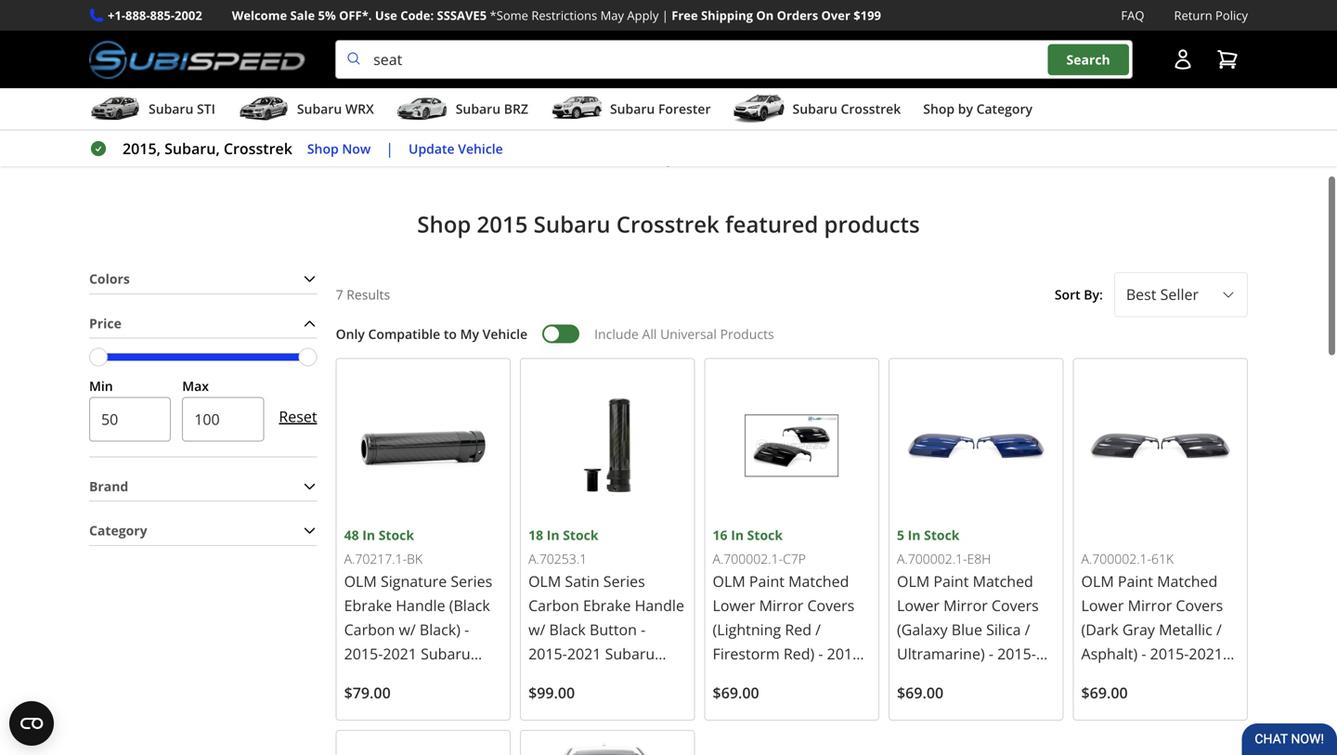 Task type: vqa. For each thing, say whether or not it's contained in the screenshot.
third Lower from right
yes



Task type: locate. For each thing, give the bounding box(es) containing it.
paint down "e8h" at the bottom right
[[934, 567, 969, 587]]

2 horizontal spatial 2021
[[1189, 639, 1223, 659]]

subaru right 'a subaru crosstrek thumbnail image'
[[793, 100, 838, 118]]

2021 down metallic on the right
[[1189, 639, 1223, 659]]

forester
[[658, 100, 711, 118]]

1 horizontal spatial a.700002.1-
[[897, 545, 967, 563]]

crosstrek inside subaru crosstrek "dropdown button"
[[841, 100, 901, 118]]

sssave5
[[437, 7, 487, 24]]

use
[[375, 7, 397, 24]]

in for 16 in stock a.700002.1-c7p olm paint matched lower mirror covers (lightning red / firestorm red) - 2015- 2021 subaru wrx / sti / 2015-2017 crosstrek / 2015-2016 impreza
[[731, 522, 744, 539]]

0 vertical spatial shop
[[923, 100, 955, 118]]

covers up "silica"
[[992, 591, 1039, 611]]

- down gray
[[1142, 639, 1147, 659]]

mirror inside 16 in stock a.700002.1-c7p olm paint matched lower mirror covers (lightning red / firestorm red) - 2015- 2021 subaru wrx / sti / 2015-2017 crosstrek / 2015-2016 impreza
[[759, 591, 804, 611]]

2021 inside 5 in stock a.700002.1-e8h olm paint matched lower mirror covers (galaxy blue silica / ultramarine) - 2015- 2021 subaru wrx / sti / 2015-2017 crosstrek / 2015-2016 impreza
[[897, 663, 931, 683]]

wrx
[[345, 100, 374, 118], [804, 663, 836, 683], [989, 663, 1020, 683], [1135, 663, 1167, 683]]

2 2017 from the left
[[945, 687, 979, 707]]

0 horizontal spatial 2017
[[761, 687, 795, 707]]

windshield shades link
[[611, 117, 726, 138]]

interior trim and accessories knobs and buttons mirrors windshield shades
[[611, 35, 726, 136]]

1 2016 from the left
[[761, 711, 795, 731]]

*some
[[490, 7, 528, 24]]

impreza for olm paint matched lower mirror covers (galaxy blue silica / ultramarine) - 2015- 2021 subaru wrx / sti / 2015-2017 crosstrek / 2015-2016 impreza
[[983, 711, 1040, 731]]

a subaru forester thumbnail image image
[[551, 95, 603, 123]]

search
[[1067, 51, 1111, 68]]

2017 down the ultramarine)
[[945, 687, 979, 707]]

1 horizontal spatial 2021
[[897, 663, 931, 683]]

2 $69.00 from the left
[[897, 678, 944, 698]]

may
[[601, 7, 624, 24]]

0 horizontal spatial -
[[819, 639, 823, 659]]

2017 down asphalt)
[[1120, 687, 1154, 707]]

mirrors
[[646, 97, 691, 115]]

0 horizontal spatial paint
[[749, 567, 785, 587]]

olm down 16
[[713, 567, 746, 587]]

in right 5
[[908, 522, 921, 539]]

3 impreza from the left
[[1158, 711, 1215, 731]]

2 horizontal spatial $69.00
[[1082, 678, 1128, 698]]

1 vertical spatial and
[[652, 76, 675, 93]]

0 vertical spatial |
[[662, 7, 669, 24]]

wrx down asphalt)
[[1135, 663, 1167, 683]]

compatible
[[368, 320, 440, 338]]

1 horizontal spatial and
[[700, 35, 725, 53]]

2 horizontal spatial impreza
[[1158, 711, 1215, 731]]

1 horizontal spatial lower
[[897, 591, 940, 611]]

covers
[[808, 591, 855, 611], [992, 591, 1039, 611], [1176, 591, 1223, 611]]

mirror inside 5 in stock a.700002.1-e8h olm paint matched lower mirror covers (galaxy blue silica / ultramarine) - 2015- 2021 subaru wrx / sti / 2015-2017 crosstrek / 2015-2016 impreza
[[944, 591, 988, 611]]

faq link
[[1121, 6, 1145, 25]]

subaru left brz
[[456, 100, 501, 118]]

1 - from the left
[[819, 639, 823, 659]]

shop for shop 2015 subaru crosstrek featured products
[[417, 204, 471, 235]]

asphalt)
[[1082, 639, 1138, 659]]

1 horizontal spatial impreza
[[983, 711, 1040, 731]]

matched down '61k'
[[1157, 567, 1218, 587]]

c7p
[[783, 545, 806, 563]]

1 horizontal spatial 2016
[[945, 711, 979, 731]]

2015-
[[827, 639, 866, 659], [998, 639, 1036, 659], [1151, 639, 1189, 659], [722, 687, 761, 707], [907, 687, 945, 707], [1082, 687, 1120, 707], [722, 711, 761, 731], [907, 711, 945, 731], [1082, 711, 1120, 731]]

0 horizontal spatial and
[[652, 76, 675, 93]]

stock right 16
[[747, 522, 783, 539]]

2 horizontal spatial 2016
[[1120, 711, 1154, 731]]

in right 16
[[731, 522, 744, 539]]

free
[[672, 7, 698, 24]]

- right red)
[[819, 639, 823, 659]]

a.700002.1- inside a.700002.1-61k olm paint matched lower mirror covers (dark gray metallic / asphalt) - 2015-2021 subaru wrx / sti / 2015-2017 crosstrek / 2015-2016 impreza
[[1082, 545, 1152, 563]]

subaru down asphalt)
[[1082, 663, 1131, 683]]

- for ultramarine)
[[989, 639, 994, 659]]

0 horizontal spatial $69.00
[[713, 678, 759, 698]]

|
[[662, 7, 669, 24], [386, 139, 394, 158]]

2 paint from the left
[[934, 567, 969, 587]]

3 matched from the left
[[1157, 567, 1218, 587]]

2017 inside 16 in stock a.700002.1-c7p olm paint matched lower mirror covers (lightning red / firestorm red) - 2015- 2021 subaru wrx / sti / 2015-2017 crosstrek / 2015-2016 impreza
[[761, 687, 795, 707]]

stock
[[379, 522, 414, 539], [747, 522, 783, 539], [563, 522, 599, 539], [924, 522, 960, 539]]

my
[[460, 320, 479, 338]]

a.700002.1- down 5
[[897, 545, 967, 563]]

2021 inside 16 in stock a.700002.1-c7p olm paint matched lower mirror covers (lightning red / firestorm red) - 2015- 2021 subaru wrx / sti / 2015-2017 crosstrek / 2015-2016 impreza
[[713, 663, 747, 683]]

subaru inside a.700002.1-61k olm paint matched lower mirror covers (dark gray metallic / asphalt) - 2015-2021 subaru wrx / sti / 2015-2017 crosstrek / 2015-2016 impreza
[[1082, 663, 1131, 683]]

paint down '61k'
[[1118, 567, 1154, 587]]

2 matched from the left
[[973, 567, 1034, 587]]

$199
[[854, 7, 881, 24]]

lower
[[713, 591, 756, 611], [897, 591, 940, 611], [1082, 591, 1124, 611]]

2 horizontal spatial matched
[[1157, 567, 1218, 587]]

1 horizontal spatial matched
[[973, 567, 1034, 587]]

in inside 5 in stock a.700002.1-e8h olm paint matched lower mirror covers (galaxy blue silica / ultramarine) - 2015- 2021 subaru wrx / sti / 2015-2017 crosstrek / 2015-2016 impreza
[[908, 522, 921, 539]]

shop left by
[[923, 100, 955, 118]]

impreza inside 16 in stock a.700002.1-c7p olm paint matched lower mirror covers (lightning red / firestorm red) - 2015- 2021 subaru wrx / sti / 2015-2017 crosstrek / 2015-2016 impreza
[[799, 711, 855, 731]]

1 horizontal spatial mirror
[[944, 591, 988, 611]]

a.700002.1- for olm paint matched lower mirror covers (lightning red / firestorm red) - 2015- 2021 subaru wrx / sti / 2015-2017 crosstrek / 2015-2016 impreza
[[713, 545, 783, 563]]

3 olm from the left
[[1082, 567, 1114, 587]]

2 olm from the left
[[897, 567, 930, 587]]

0 vertical spatial vehicle
[[458, 140, 503, 157]]

subaru crosstrek
[[793, 100, 901, 118]]

matched inside 16 in stock a.700002.1-c7p olm paint matched lower mirror covers (lightning red / firestorm red) - 2015- 2021 subaru wrx / sti / 2015-2017 crosstrek / 2015-2016 impreza
[[789, 567, 849, 587]]

sti inside dropdown button
[[197, 100, 215, 118]]

matched down "e8h" at the bottom right
[[973, 567, 1034, 587]]

0 horizontal spatial matched
[[789, 567, 849, 587]]

subaru down red)
[[751, 663, 801, 683]]

0 horizontal spatial covers
[[808, 591, 855, 611]]

subaru
[[149, 100, 194, 118], [297, 100, 342, 118], [456, 100, 501, 118], [610, 100, 655, 118], [793, 100, 838, 118], [534, 204, 611, 235], [751, 663, 801, 683], [935, 663, 985, 683], [1082, 663, 1131, 683]]

-
[[819, 639, 823, 659], [989, 639, 994, 659], [1142, 639, 1147, 659]]

1 horizontal spatial -
[[989, 639, 994, 659]]

3 stock from the left
[[563, 522, 599, 539]]

in right "48"
[[362, 522, 375, 539]]

3 $69.00 from the left
[[1082, 678, 1128, 698]]

2017 for red)
[[761, 687, 795, 707]]

shop left 'now'
[[307, 140, 339, 157]]

0 horizontal spatial impreza
[[799, 711, 855, 731]]

blue
[[952, 615, 983, 635]]

stock inside 48 in stock a.70217.1-bk
[[379, 522, 414, 539]]

2 horizontal spatial olm
[[1082, 567, 1114, 587]]

0 horizontal spatial mirror
[[759, 591, 804, 611]]

2016 down the ultramarine)
[[945, 711, 979, 731]]

3 in from the left
[[547, 522, 560, 539]]

olm up (dark
[[1082, 567, 1114, 587]]

2015,
[[123, 139, 161, 158]]

shop for shop now
[[307, 140, 339, 157]]

$69.00 down the ultramarine)
[[897, 678, 944, 698]]

covers for silica
[[992, 591, 1039, 611]]

orders
[[777, 7, 818, 24]]

matched inside 5 in stock a.700002.1-e8h olm paint matched lower mirror covers (galaxy blue silica / ultramarine) - 2015- 2021 subaru wrx / sti / 2015-2017 crosstrek / 2015-2016 impreza
[[973, 567, 1034, 587]]

$69.00 down asphalt)
[[1082, 678, 1128, 698]]

lower inside 5 in stock a.700002.1-e8h olm paint matched lower mirror covers (galaxy blue silica / ultramarine) - 2015- 2021 subaru wrx / sti / 2015-2017 crosstrek / 2015-2016 impreza
[[897, 591, 940, 611]]

mirrors link
[[611, 96, 726, 117]]

return
[[1174, 7, 1213, 24]]

olm inside 16 in stock a.700002.1-c7p olm paint matched lower mirror covers (lightning red / firestorm red) - 2015- 2021 subaru wrx / sti / 2015-2017 crosstrek / 2015-2016 impreza
[[713, 567, 746, 587]]

a.700002.1-
[[713, 545, 783, 563], [897, 545, 967, 563], [1082, 545, 1152, 563]]

2 impreza from the left
[[983, 711, 1040, 731]]

Max text field
[[182, 392, 264, 437]]

stock inside 5 in stock a.700002.1-e8h olm paint matched lower mirror covers (galaxy blue silica / ultramarine) - 2015- 2021 subaru wrx / sti / 2015-2017 crosstrek / 2015-2016 impreza
[[924, 522, 960, 539]]

stock for 16 in stock a.700002.1-c7p olm paint matched lower mirror covers (lightning red / firestorm red) - 2015- 2021 subaru wrx / sti / 2015-2017 crosstrek / 2015-2016 impreza
[[747, 522, 783, 539]]

3 mirror from the left
[[1128, 591, 1172, 611]]

1 horizontal spatial olm
[[897, 567, 930, 587]]

1 2017 from the left
[[761, 687, 795, 707]]

1 horizontal spatial covers
[[992, 591, 1039, 611]]

lower up (dark
[[1082, 591, 1124, 611]]

3 lower from the left
[[1082, 591, 1124, 611]]

1 impreza from the left
[[799, 711, 855, 731]]

- inside 5 in stock a.700002.1-e8h olm paint matched lower mirror covers (galaxy blue silica / ultramarine) - 2015- 2021 subaru wrx / sti / 2015-2017 crosstrek / 2015-2016 impreza
[[989, 639, 994, 659]]

covers inside 16 in stock a.700002.1-c7p olm paint matched lower mirror covers (lightning red / firestorm red) - 2015- 2021 subaru wrx / sti / 2015-2017 crosstrek / 2015-2016 impreza
[[808, 591, 855, 611]]

stock right 5
[[924, 522, 960, 539]]

covers up metallic on the right
[[1176, 591, 1223, 611]]

stock inside 16 in stock a.700002.1-c7p olm paint matched lower mirror covers (lightning red / firestorm red) - 2015- 2021 subaru wrx / sti / 2015-2017 crosstrek / 2015-2016 impreza
[[747, 522, 783, 539]]

vehicle right my
[[483, 320, 528, 338]]

stock up 'bk'
[[379, 522, 414, 539]]

subaru down the ultramarine)
[[935, 663, 985, 683]]

lower up (galaxy
[[897, 591, 940, 611]]

3 covers from the left
[[1176, 591, 1223, 611]]

2 in from the left
[[731, 522, 744, 539]]

$69.00 for olm paint matched lower mirror covers (dark gray metallic / asphalt) - 2015-2021 subaru wrx / sti / 2015-2017 crosstrek / 2015-2016 impreza
[[1082, 678, 1128, 698]]

subaru inside "dropdown button"
[[793, 100, 838, 118]]

button image
[[1172, 48, 1194, 71]]

1 covers from the left
[[808, 591, 855, 611]]

- down "silica"
[[989, 639, 994, 659]]

stock up "a.70253.1"
[[563, 522, 599, 539]]

2021 down the ultramarine)
[[897, 663, 931, 683]]

subaru forester button
[[551, 92, 711, 129]]

olm satin series carbon ebrake handle w/ black button - 2015-2021 subaru wrx / sti / 2013-2021 scion fr-s / subaru brz / toyota 86 / 2014-2018 forester / 2013-2017 crosstrek image
[[529, 362, 687, 520]]

2 horizontal spatial lower
[[1082, 591, 1124, 611]]

products
[[824, 204, 920, 235]]

covers up red in the right bottom of the page
[[808, 591, 855, 611]]

$69.00
[[713, 678, 759, 698], [897, 678, 944, 698], [1082, 678, 1128, 698]]

in inside 16 in stock a.700002.1-c7p olm paint matched lower mirror covers (lightning red / firestorm red) - 2015- 2021 subaru wrx / sti / 2015-2017 crosstrek / 2015-2016 impreza
[[731, 522, 744, 539]]

matched
[[789, 567, 849, 587], [973, 567, 1034, 587], [1157, 567, 1218, 587]]

1 horizontal spatial paint
[[934, 567, 969, 587]]

2017 inside a.700002.1-61k olm paint matched lower mirror covers (dark gray metallic / asphalt) - 2015-2021 subaru wrx / sti / 2015-2017 crosstrek / 2015-2016 impreza
[[1120, 687, 1154, 707]]

16 in stock a.700002.1-c7p olm paint matched lower mirror covers (lightning red / firestorm red) - 2015- 2021 subaru wrx / sti / 2015-2017 crosstrek / 2015-2016 impreza
[[713, 522, 870, 731]]

2 stock from the left
[[747, 522, 783, 539]]

- inside 16 in stock a.700002.1-c7p olm paint matched lower mirror covers (lightning red / firestorm red) - 2015- 2021 subaru wrx / sti / 2015-2017 crosstrek / 2015-2016 impreza
[[819, 639, 823, 659]]

$79.00
[[344, 678, 391, 698]]

7
[[336, 281, 343, 299]]

wrx up 'now'
[[345, 100, 374, 118]]

2 horizontal spatial paint
[[1118, 567, 1154, 587]]

off*.
[[339, 7, 372, 24]]

universal
[[660, 320, 717, 338]]

a.700002.1- down 16
[[713, 545, 783, 563]]

category
[[977, 100, 1033, 118]]

mirror up gray
[[1128, 591, 1172, 611]]

a.700002.1- inside 5 in stock a.700002.1-e8h olm paint matched lower mirror covers (galaxy blue silica / ultramarine) - 2015- 2021 subaru wrx / sti / 2015-2017 crosstrek / 2015-2016 impreza
[[897, 545, 967, 563]]

0 horizontal spatial a.700002.1-
[[713, 545, 783, 563]]

mirror up the "blue"
[[944, 591, 988, 611]]

a.700002.1- up (dark
[[1082, 545, 1152, 563]]

2017 for ultramarine)
[[945, 687, 979, 707]]

2 2016 from the left
[[945, 711, 979, 731]]

3 - from the left
[[1142, 639, 1147, 659]]

vehicle inside button
[[458, 140, 503, 157]]

4 in from the left
[[908, 522, 921, 539]]

2016 inside 5 in stock a.700002.1-e8h olm paint matched lower mirror covers (galaxy blue silica / ultramarine) - 2015- 2021 subaru wrx / sti / 2015-2017 crosstrek / 2015-2016 impreza
[[945, 711, 979, 731]]

1 horizontal spatial shop
[[417, 204, 471, 235]]

subaru sti button
[[89, 92, 215, 129]]

olm
[[713, 567, 746, 587], [897, 567, 930, 587], [1082, 567, 1114, 587]]

shades
[[682, 118, 726, 136]]

0 horizontal spatial shop
[[307, 140, 339, 157]]

1 horizontal spatial $69.00
[[897, 678, 944, 698]]

2 horizontal spatial 2017
[[1120, 687, 1154, 707]]

olm down 5
[[897, 567, 930, 587]]

3 2016 from the left
[[1120, 711, 1154, 731]]

1 stock from the left
[[379, 522, 414, 539]]

shop 2015 subaru crosstrek featured products
[[417, 204, 920, 235]]

1 lower from the left
[[713, 591, 756, 611]]

subaru up windshield
[[610, 100, 655, 118]]

paint for (galaxy
[[934, 567, 969, 587]]

+1-888-885-2002
[[108, 7, 202, 24]]

2 lower from the left
[[897, 591, 940, 611]]

2 horizontal spatial covers
[[1176, 591, 1223, 611]]

reset button
[[279, 390, 317, 434]]

7 results
[[336, 281, 390, 299]]

include
[[595, 320, 639, 338]]

olm inside 5 in stock a.700002.1-e8h olm paint matched lower mirror covers (galaxy blue silica / ultramarine) - 2015- 2021 subaru wrx / sti / 2015-2017 crosstrek / 2015-2016 impreza
[[897, 567, 930, 587]]

1 in from the left
[[362, 522, 375, 539]]

2016 down red)
[[761, 711, 795, 731]]

3 2017 from the left
[[1120, 687, 1154, 707]]

reset
[[279, 402, 317, 422]]

lower inside a.700002.1-61k olm paint matched lower mirror covers (dark gray metallic / asphalt) - 2015-2021 subaru wrx / sti / 2015-2017 crosstrek / 2015-2016 impreza
[[1082, 591, 1124, 611]]

(dark
[[1082, 615, 1119, 635]]

1 a.700002.1- from the left
[[713, 545, 783, 563]]

a.70217.1-
[[344, 545, 407, 563]]

a.700002.1- inside 16 in stock a.700002.1-c7p olm paint matched lower mirror covers (lightning red / firestorm red) - 2015- 2021 subaru wrx / sti / 2015-2017 crosstrek / 2015-2016 impreza
[[713, 545, 783, 563]]

olm for olm paint matched lower mirror covers (galaxy blue silica / ultramarine) - 2015- 2021 subaru wrx / sti / 2015-2017 crosstrek / 2015-2016 impreza
[[897, 567, 930, 587]]

| left free
[[662, 7, 669, 24]]

and up mirrors
[[652, 76, 675, 93]]

$69.00 down firestorm
[[713, 678, 759, 698]]

2 covers from the left
[[992, 591, 1039, 611]]

1 $69.00 from the left
[[713, 678, 759, 698]]

2 a.700002.1- from the left
[[897, 545, 967, 563]]

1 olm from the left
[[713, 567, 746, 587]]

in inside 18 in stock a.70253.1
[[547, 522, 560, 539]]

1 paint from the left
[[749, 567, 785, 587]]

2016 inside 16 in stock a.700002.1-c7p olm paint matched lower mirror covers (lightning red / firestorm red) - 2015- 2021 subaru wrx / sti / 2015-2017 crosstrek / 2015-2016 impreza
[[761, 711, 795, 731]]

2 - from the left
[[989, 639, 994, 659]]

vehicle down subaru brz
[[458, 140, 503, 157]]

2 horizontal spatial -
[[1142, 639, 1147, 659]]

0 horizontal spatial 2021
[[713, 663, 747, 683]]

update vehicle
[[409, 140, 503, 157]]

stock for 18 in stock a.70253.1
[[563, 522, 599, 539]]

mirror up red in the right bottom of the page
[[759, 591, 804, 611]]

matched down c7p
[[789, 567, 849, 587]]

mirror
[[759, 591, 804, 611], [944, 591, 988, 611], [1128, 591, 1172, 611]]

1 mirror from the left
[[759, 591, 804, 611]]

in inside 48 in stock a.70217.1-bk
[[362, 522, 375, 539]]

paint down c7p
[[749, 567, 785, 587]]

888-
[[125, 7, 150, 24]]

0 horizontal spatial olm
[[713, 567, 746, 587]]

2 mirror from the left
[[944, 591, 988, 611]]

4 stock from the left
[[924, 522, 960, 539]]

and right trim
[[700, 35, 725, 53]]

2 vertical spatial shop
[[417, 204, 471, 235]]

mirror for blue
[[944, 591, 988, 611]]

sti inside 5 in stock a.700002.1-e8h olm paint matched lower mirror covers (galaxy blue silica / ultramarine) - 2015- 2021 subaru wrx / sti / 2015-2017 crosstrek / 2015-2016 impreza
[[1033, 663, 1054, 683]]

shop left "2015"
[[417, 204, 471, 235]]

2 horizontal spatial mirror
[[1128, 591, 1172, 611]]

a subaru brz thumbnail image image
[[396, 95, 448, 123]]

mirror inside a.700002.1-61k olm paint matched lower mirror covers (dark gray metallic / asphalt) - 2015-2021 subaru wrx / sti / 2015-2017 crosstrek / 2015-2016 impreza
[[1128, 591, 1172, 611]]

wrx down red)
[[804, 663, 836, 683]]

paint inside 16 in stock a.700002.1-c7p olm paint matched lower mirror covers (lightning red / firestorm red) - 2015- 2021 subaru wrx / sti / 2015-2017 crosstrek / 2015-2016 impreza
[[749, 567, 785, 587]]

shop now link
[[307, 138, 371, 159]]

wrx down "silica"
[[989, 663, 1020, 683]]

subaru inside 16 in stock a.700002.1-c7p olm paint matched lower mirror covers (lightning red / firestorm red) - 2015- 2021 subaru wrx / sti / 2015-2017 crosstrek / 2015-2016 impreza
[[751, 663, 801, 683]]

impreza
[[799, 711, 855, 731], [983, 711, 1040, 731], [1158, 711, 1215, 731]]

2 horizontal spatial shop
[[923, 100, 955, 118]]

2 horizontal spatial a.700002.1-
[[1082, 545, 1152, 563]]

red
[[785, 615, 812, 635]]

1 vertical spatial shop
[[307, 140, 339, 157]]

0 horizontal spatial lower
[[713, 591, 756, 611]]

| right 'now'
[[386, 139, 394, 158]]

shop inside dropdown button
[[923, 100, 955, 118]]

lower up (lightning
[[713, 591, 756, 611]]

1 matched from the left
[[789, 567, 849, 587]]

in right '18' at bottom left
[[547, 522, 560, 539]]

2017 down red)
[[761, 687, 795, 707]]

vehicle
[[458, 140, 503, 157], [483, 320, 528, 338]]

paint for (lightning
[[749, 567, 785, 587]]

subaru wrx button
[[238, 92, 374, 129]]

stock for 5 in stock a.700002.1-e8h olm paint matched lower mirror covers (galaxy blue silica / ultramarine) - 2015- 2021 subaru wrx / sti / 2015-2017 crosstrek / 2015-2016 impreza
[[924, 522, 960, 539]]

lower for (galaxy
[[897, 591, 940, 611]]

matched for silica
[[973, 567, 1034, 587]]

lower inside 16 in stock a.700002.1-c7p olm paint matched lower mirror covers (lightning red / firestorm red) - 2015- 2021 subaru wrx / sti / 2015-2017 crosstrek / 2015-2016 impreza
[[713, 591, 756, 611]]

a.700002.1-61k olm paint matched lower mirror covers (dark gray metallic / asphalt) - 2015-2021 subaru wrx / sti / 2015-2017 crosstrek / 2015-2016 impreza
[[1082, 545, 1234, 731]]

impreza inside 5 in stock a.700002.1-e8h olm paint matched lower mirror covers (galaxy blue silica / ultramarine) - 2015- 2021 subaru wrx / sti / 2015-2017 crosstrek / 2015-2016 impreza
[[983, 711, 1040, 731]]

covers inside 5 in stock a.700002.1-e8h olm paint matched lower mirror covers (galaxy blue silica / ultramarine) - 2015- 2021 subaru wrx / sti / 2015-2017 crosstrek / 2015-2016 impreza
[[992, 591, 1039, 611]]

subaru wrx
[[297, 100, 374, 118]]

2016 down asphalt)
[[1120, 711, 1154, 731]]

wrx inside 16 in stock a.700002.1-c7p olm paint matched lower mirror covers (lightning red / firestorm red) - 2015- 2021 subaru wrx / sti / 2015-2017 crosstrek / 2015-2016 impreza
[[804, 663, 836, 683]]

2021 down firestorm
[[713, 663, 747, 683]]

1 vertical spatial |
[[386, 139, 394, 158]]

paint inside 5 in stock a.700002.1-e8h olm paint matched lower mirror covers (galaxy blue silica / ultramarine) - 2015- 2021 subaru wrx / sti / 2015-2017 crosstrek / 2015-2016 impreza
[[934, 567, 969, 587]]

2015, subaru, crosstrek
[[123, 139, 292, 158]]

3 a.700002.1- from the left
[[1082, 545, 1152, 563]]

5%
[[318, 7, 336, 24]]

2017 inside 5 in stock a.700002.1-e8h olm paint matched lower mirror covers (galaxy blue silica / ultramarine) - 2015- 2021 subaru wrx / sti / 2015-2017 crosstrek / 2015-2016 impreza
[[945, 687, 979, 707]]

stock inside 18 in stock a.70253.1
[[563, 522, 599, 539]]

1 horizontal spatial 2017
[[945, 687, 979, 707]]

0 horizontal spatial 2016
[[761, 711, 795, 731]]

$69.00 for olm paint matched lower mirror covers (galaxy blue silica / ultramarine) - 2015- 2021 subaru wrx / sti / 2015-2017 crosstrek / 2015-2016 impreza
[[897, 678, 944, 698]]

subaru brz
[[456, 100, 528, 118]]

3 paint from the left
[[1118, 567, 1154, 587]]

and
[[700, 35, 725, 53], [652, 76, 675, 93]]

brz
[[504, 100, 528, 118]]

now
[[342, 140, 371, 157]]

stock for 48 in stock a.70217.1-bk
[[379, 522, 414, 539]]

wrx inside 5 in stock a.700002.1-e8h olm paint matched lower mirror covers (galaxy blue silica / ultramarine) - 2015- 2021 subaru wrx / sti / 2015-2017 crosstrek / 2015-2016 impreza
[[989, 663, 1020, 683]]



Task type: describe. For each thing, give the bounding box(es) containing it.
+1-
[[108, 7, 125, 24]]

0 vertical spatial and
[[700, 35, 725, 53]]

2015
[[477, 204, 528, 235]]

subaru inside 5 in stock a.700002.1-e8h olm paint matched lower mirror covers (galaxy blue silica / ultramarine) - 2015- 2021 subaru wrx / sti / 2015-2017 crosstrek / 2015-2016 impreza
[[935, 663, 985, 683]]

price
[[89, 310, 122, 327]]

(lightning
[[713, 615, 781, 635]]

wrx inside dropdown button
[[345, 100, 374, 118]]

885-
[[150, 7, 175, 24]]

bk
[[407, 545, 423, 563]]

over
[[822, 7, 851, 24]]

1 vertical spatial vehicle
[[483, 320, 528, 338]]

2021 for olm paint matched lower mirror covers (lightning red / firestorm red) - 2015- 2021 subaru wrx / sti / 2015-2017 crosstrek / 2015-2016 impreza
[[713, 663, 747, 683]]

olm paint matched lower mirror covers (lightning red / firestorm red) - 2015-2021 subaru wrx / sti / 2015-2017 crosstrek / 2015-2016 impreza image
[[713, 362, 871, 520]]

olm paint matched lower mirror covers (galaxy blue silica / ultramarine) - 2015-2021 subaru wrx / sti / 2015-2017 crosstrek / 2015-2016 impreza image
[[897, 362, 1056, 520]]

2016 for ultramarine)
[[945, 711, 979, 731]]

update
[[409, 140, 455, 157]]

min
[[89, 373, 113, 390]]

knobs
[[611, 76, 649, 93]]

metallic
[[1159, 615, 1213, 635]]

shop now
[[307, 140, 371, 157]]

olm paint matched lower mirror covers (dark gray metallic / asphalt) - 2015-2021 subaru wrx / sti / 2015-2017 crosstrek / 2015-2016 impreza image
[[1082, 362, 1240, 520]]

matched inside a.700002.1-61k olm paint matched lower mirror covers (dark gray metallic / asphalt) - 2015-2021 subaru wrx / sti / 2015-2017 crosstrek / 2015-2016 impreza
[[1157, 567, 1218, 587]]

- for red)
[[819, 639, 823, 659]]

return policy link
[[1174, 6, 1248, 25]]

Select... button
[[1114, 268, 1248, 313]]

olm signature series ebrake handle (black carbon w/ black) - 2015-2021 subaru wrx / sti / 2013-2021 scion fr-s / subaru brz / toyota 86 / 2014-2018 forester / 2013-2017 crosstrek image
[[344, 362, 503, 520]]

welcome sale 5% off*. use code: sssave5 *some restrictions may apply | free shipping on orders over $199
[[232, 7, 881, 24]]

(galaxy
[[897, 615, 948, 635]]

subispeed logo image
[[89, 40, 306, 79]]

sti inside a.700002.1-61k olm paint matched lower mirror covers (dark gray metallic / asphalt) - 2015-2021 subaru wrx / sti / 2015-2017 crosstrek / 2015-2016 impreza
[[1180, 663, 1200, 683]]

results
[[347, 281, 390, 299]]

olm for olm paint matched lower mirror covers (lightning red / firestorm red) - 2015- 2021 subaru wrx / sti / 2015-2017 crosstrek / 2015-2016 impreza
[[713, 567, 746, 587]]

category
[[89, 517, 147, 535]]

accessories
[[631, 52, 706, 69]]

shop for shop by category
[[923, 100, 955, 118]]

by
[[958, 100, 973, 118]]

trim
[[666, 35, 697, 53]]

subaru sti
[[149, 100, 215, 118]]

apply
[[627, 7, 659, 24]]

policy
[[1216, 7, 1248, 24]]

max
[[182, 373, 209, 390]]

search input field
[[335, 40, 1133, 79]]

2021 inside a.700002.1-61k olm paint matched lower mirror covers (dark gray metallic / asphalt) - 2015-2021 subaru wrx / sti / 2015-2017 crosstrek / 2015-2016 impreza
[[1189, 639, 1223, 659]]

open widget image
[[9, 701, 54, 746]]

interior
[[613, 35, 663, 53]]

impreza for olm paint matched lower mirror covers (lightning red / firestorm red) - 2015- 2021 subaru wrx / sti / 2015-2017 crosstrek / 2015-2016 impreza
[[799, 711, 855, 731]]

crosstrek inside 5 in stock a.700002.1-e8h olm paint matched lower mirror covers (galaxy blue silica / ultramarine) - 2015- 2021 subaru wrx / sti / 2015-2017 crosstrek / 2015-2016 impreza
[[983, 687, 1049, 707]]

in for 18 in stock a.70253.1
[[547, 522, 560, 539]]

shipping
[[701, 7, 753, 24]]

5
[[897, 522, 905, 539]]

colors button
[[89, 260, 317, 289]]

in for 48 in stock a.70217.1-bk
[[362, 522, 375, 539]]

subaru oem subaru front windshield sunshade - 2015-2021 subaru wrx / sti / 2013-2021 crosstrek image
[[529, 734, 687, 755]]

update vehicle button
[[409, 138, 503, 159]]

on
[[756, 7, 774, 24]]

subaru crosstrek button
[[733, 92, 901, 129]]

category button
[[89, 512, 317, 540]]

subaru up shop now at the left top
[[297, 100, 342, 118]]

$69.00 for olm paint matched lower mirror covers (lightning red / firestorm red) - 2015- 2021 subaru wrx / sti / 2015-2017 crosstrek / 2015-2016 impreza
[[713, 678, 759, 698]]

only
[[336, 320, 365, 338]]

a.70253.1
[[529, 545, 587, 563]]

products
[[720, 320, 774, 338]]

61k
[[1152, 545, 1174, 563]]

by:
[[1084, 281, 1103, 299]]

shop by category button
[[923, 92, 1033, 129]]

2016 inside a.700002.1-61k olm paint matched lower mirror covers (dark gray metallic / asphalt) - 2015-2021 subaru wrx / sti / 2015-2017 crosstrek / 2015-2016 impreza
[[1120, 711, 1154, 731]]

crosstrek inside a.700002.1-61k olm paint matched lower mirror covers (dark gray metallic / asphalt) - 2015-2021 subaru wrx / sti / 2015-2017 crosstrek / 2015-2016 impreza
[[1158, 687, 1224, 707]]

2016 for red)
[[761, 711, 795, 731]]

return policy
[[1174, 7, 1248, 24]]

olm inside a.700002.1-61k olm paint matched lower mirror covers (dark gray metallic / asphalt) - 2015-2021 subaru wrx / sti / 2015-2017 crosstrek / 2015-2016 impreza
[[1082, 567, 1114, 587]]

a subaru sti thumbnail image image
[[89, 95, 141, 123]]

$99.00
[[529, 678, 575, 698]]

lower for (lightning
[[713, 591, 756, 611]]

subaru right "2015"
[[534, 204, 611, 235]]

price button
[[89, 305, 317, 333]]

select... image
[[1221, 283, 1236, 298]]

search button
[[1048, 44, 1129, 75]]

brand button
[[89, 468, 317, 496]]

48 in stock a.70217.1-bk
[[344, 522, 423, 563]]

1 horizontal spatial |
[[662, 7, 669, 24]]

a subaru crosstrek thumbnail image image
[[733, 95, 785, 123]]

sort
[[1055, 281, 1081, 299]]

subaru forester
[[610, 100, 711, 118]]

featured
[[725, 204, 819, 235]]

a subaru wrx thumbnail image image
[[238, 95, 290, 123]]

Min text field
[[89, 392, 171, 437]]

buttons
[[679, 76, 726, 93]]

wrx inside a.700002.1-61k olm paint matched lower mirror covers (dark gray metallic / asphalt) - 2015-2021 subaru wrx / sti / 2015-2017 crosstrek / 2015-2016 impreza
[[1135, 663, 1167, 683]]

firestorm
[[713, 639, 780, 659]]

impreza inside a.700002.1-61k olm paint matched lower mirror covers (dark gray metallic / asphalt) - 2015-2021 subaru wrx / sti / 2015-2017 crosstrek / 2015-2016 impreza
[[1158, 711, 1215, 731]]

ultramarine)
[[897, 639, 985, 659]]

subaru up subaru,
[[149, 100, 194, 118]]

windshield
[[612, 118, 679, 136]]

gray
[[1123, 615, 1155, 635]]

0 horizontal spatial |
[[386, 139, 394, 158]]

subaru brz button
[[396, 92, 528, 129]]

maximum slider
[[299, 343, 317, 362]]

- inside a.700002.1-61k olm paint matched lower mirror covers (dark gray metallic / asphalt) - 2015-2021 subaru wrx / sti / 2015-2017 crosstrek / 2015-2016 impreza
[[1142, 639, 1147, 659]]

code:
[[401, 7, 434, 24]]

e8h
[[967, 545, 991, 563]]

all
[[642, 320, 657, 338]]

sti inside 16 in stock a.700002.1-c7p olm paint matched lower mirror covers (lightning red / firestorm red) - 2015- 2021 subaru wrx / sti / 2015-2017 crosstrek / 2015-2016 impreza
[[849, 663, 870, 683]]

a.700002.1- for olm paint matched lower mirror covers (galaxy blue silica / ultramarine) - 2015- 2021 subaru wrx / sti / 2015-2017 crosstrek / 2015-2016 impreza
[[897, 545, 967, 563]]

mirror for red
[[759, 591, 804, 611]]

matched for /
[[789, 567, 849, 587]]

2021 for olm paint matched lower mirror covers (galaxy blue silica / ultramarine) - 2015- 2021 subaru wrx / sti / 2015-2017 crosstrek / 2015-2016 impreza
[[897, 663, 931, 683]]

to
[[444, 320, 457, 338]]

covers inside a.700002.1-61k olm paint matched lower mirror covers (dark gray metallic / asphalt) - 2015-2021 subaru wrx / sti / 2015-2017 crosstrek / 2015-2016 impreza
[[1176, 591, 1223, 611]]

minimum slider
[[89, 343, 108, 362]]

crosstrek inside 16 in stock a.700002.1-c7p olm paint matched lower mirror covers (lightning red / firestorm red) - 2015- 2021 subaru wrx / sti / 2015-2017 crosstrek / 2015-2016 impreza
[[799, 687, 865, 707]]

16
[[713, 522, 728, 539]]

colors
[[89, 265, 130, 283]]

silica
[[986, 615, 1021, 635]]

covers for /
[[808, 591, 855, 611]]

sale
[[290, 7, 315, 24]]

shop by category
[[923, 100, 1033, 118]]

brand
[[89, 473, 128, 490]]

sort by:
[[1055, 281, 1103, 299]]

welcome
[[232, 7, 287, 24]]

in for 5 in stock a.700002.1-e8h olm paint matched lower mirror covers (galaxy blue silica / ultramarine) - 2015- 2021 subaru wrx / sti / 2015-2017 crosstrek / 2015-2016 impreza
[[908, 522, 921, 539]]

paint inside a.700002.1-61k olm paint matched lower mirror covers (dark gray metallic / asphalt) - 2015-2021 subaru wrx / sti / 2015-2017 crosstrek / 2015-2016 impreza
[[1118, 567, 1154, 587]]

include all universal products
[[595, 320, 774, 338]]



